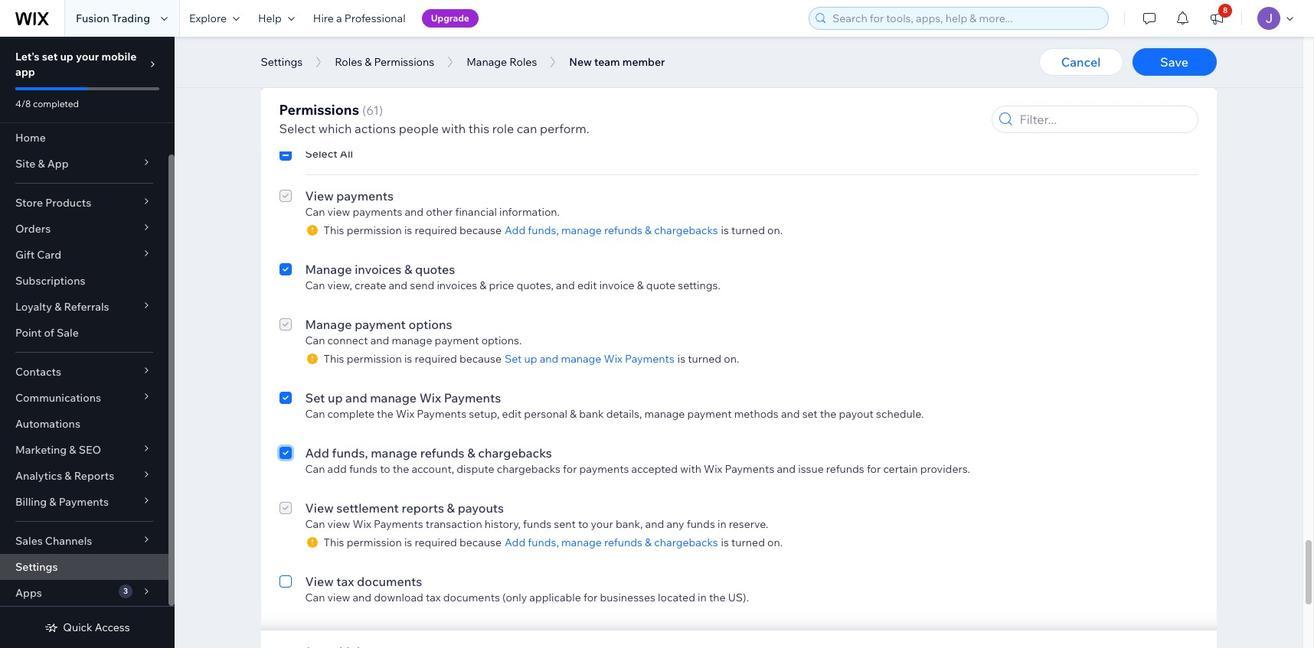 Task type: locate. For each thing, give the bounding box(es) containing it.
& up dispute
[[467, 446, 475, 461]]

2 vertical spatial because
[[459, 536, 502, 550]]

gift
[[15, 248, 35, 262]]

manage inside manage payment options can connect and manage payment options.
[[305, 317, 352, 332]]

1 horizontal spatial to
[[578, 518, 588, 531]]

payouts
[[458, 501, 504, 516]]

& left app
[[38, 157, 45, 171]]

0 horizontal spatial analytics
[[15, 469, 62, 483]]

permission down connect
[[347, 352, 402, 366]]

quick
[[63, 621, 92, 635]]

3 this from the top
[[324, 536, 344, 550]]

3 view from the top
[[305, 501, 334, 516]]

with inside add funds, manage refunds & chargebacks can add funds to the account, dispute chargebacks for payments accepted with wix payments and issue refunds for certain providers.
[[680, 463, 701, 476]]

add funds, manage refunds & chargebacks can add funds to the account, dispute chargebacks for payments accepted with wix payments and issue refunds for certain providers.
[[305, 446, 970, 476]]

people
[[399, 121, 439, 136]]

1 vertical spatial in
[[698, 591, 707, 605]]

analytics & reports button
[[0, 463, 168, 489]]

0 vertical spatial edit
[[577, 279, 597, 293]]

manage down options
[[392, 334, 432, 348]]

1 horizontal spatial in
[[718, 518, 726, 531]]

1 can from the top
[[305, 51, 325, 64]]

1 horizontal spatial site
[[336, 34, 359, 49]]

settings
[[261, 55, 303, 69], [15, 561, 58, 574]]

1 vertical spatial permissions
[[279, 101, 359, 119]]

upgrade button
[[422, 9, 479, 28]]

2 vertical spatial on.
[[767, 536, 783, 550]]

1 because from the top
[[459, 224, 502, 237]]

for inside view tax documents can view and download tax documents (only applicable for businesses located in the us).
[[584, 591, 598, 605]]

documents left "(only" on the left of the page
[[443, 591, 500, 605]]

view down the "settlement"
[[327, 518, 350, 531]]

1 view from the top
[[327, 51, 350, 64]]

new team member
[[569, 55, 665, 69]]

4 view from the top
[[305, 574, 334, 590]]

2 view from the top
[[327, 205, 350, 219]]

8 can from the top
[[305, 591, 325, 605]]

1 vertical spatial this permission is required because add funds, manage refunds & chargebacks is turned on.
[[324, 536, 783, 550]]

1 vertical spatial payment
[[435, 334, 479, 348]]

0 vertical spatial add
[[505, 224, 525, 237]]

app
[[47, 157, 69, 171]]

loyalty & referrals button
[[0, 294, 168, 320]]

add funds, manage refunds & chargebacks button down bank, on the bottom left
[[502, 536, 721, 550]]

2 add funds, manage refunds & chargebacks button from the top
[[502, 536, 721, 550]]

funds right any
[[687, 518, 715, 531]]

permission
[[347, 224, 402, 237], [347, 352, 402, 366], [347, 536, 402, 550]]

0 vertical spatial analytics
[[362, 34, 416, 49]]

site & app
[[15, 157, 69, 171]]

payment up connect
[[355, 317, 406, 332]]

marketing & seo
[[15, 443, 101, 457]]

view for payments
[[305, 188, 334, 204]]

3 view from the top
[[327, 518, 350, 531]]

1 vertical spatial select
[[305, 147, 337, 161]]

& inside set up and manage wix payments can complete the wix payments setup, edit personal & bank details, manage payment methods and set the payout schedule.
[[570, 407, 577, 421]]

0 vertical spatial to
[[380, 463, 390, 476]]

the right complete
[[377, 407, 393, 421]]

hire a professional
[[313, 11, 406, 25]]

contacts
[[15, 365, 61, 379]]

& right all
[[365, 55, 372, 69]]

this permission is required because add funds, manage refunds & chargebacks is turned on. down "information."
[[324, 224, 783, 237]]

2 vertical spatial add
[[505, 536, 525, 550]]

is
[[404, 224, 412, 237], [721, 224, 729, 237], [404, 352, 412, 366], [678, 352, 686, 366], [404, 536, 412, 550], [721, 536, 729, 550]]

to inside add funds, manage refunds & chargebacks can add funds to the account, dispute chargebacks for payments accepted with wix payments and issue refunds for certain providers.
[[380, 463, 390, 476]]

settings down sales
[[15, 561, 58, 574]]

0 horizontal spatial roles
[[335, 55, 362, 69]]

1 horizontal spatial your
[[591, 518, 613, 531]]

analytics up the roles & permissions button
[[362, 34, 416, 49]]

view inside view tax documents can view and download tax documents (only applicable for businesses located in the us).
[[305, 574, 334, 590]]

0 vertical spatial permissions
[[374, 55, 434, 69]]

0 vertical spatial set
[[42, 50, 58, 64]]

2 this permission is required because add funds, manage refunds & chargebacks is turned on. from the top
[[324, 536, 783, 550]]

1 this from the top
[[324, 224, 344, 237]]

invoices down quotes
[[437, 279, 477, 293]]

6 can from the top
[[305, 463, 325, 476]]

view down all
[[327, 205, 350, 219]]

select left all
[[305, 147, 337, 161]]

1 horizontal spatial with
[[680, 463, 701, 476]]

up inside "let's set up your mobile app"
[[60, 50, 73, 64]]

invoices up create
[[355, 262, 402, 277]]

payment inside set up and manage wix payments can complete the wix payments setup, edit personal & bank details, manage payment methods and set the payout schedule.
[[687, 407, 732, 421]]

roles right statistics.
[[509, 55, 537, 69]]

subscriptions
[[15, 274, 85, 288]]

funds, for payments
[[528, 224, 559, 237]]

funds, inside add funds, manage refunds & chargebacks can add funds to the account, dispute chargebacks for payments accepted with wix payments and issue refunds for certain providers.
[[332, 446, 368, 461]]

0 vertical spatial permission
[[347, 224, 402, 237]]

add funds, manage refunds & chargebacks button
[[502, 224, 721, 237], [502, 536, 721, 550]]

settlement
[[336, 501, 399, 516]]

settings down help button
[[261, 55, 303, 69]]

& left the seo
[[69, 443, 76, 457]]

1 horizontal spatial funds
[[523, 518, 552, 531]]

2 vertical spatial turned
[[731, 536, 765, 550]]

permissions ( 61 ) select which actions people with this role can perform.
[[279, 101, 589, 136]]

home link
[[0, 125, 168, 151]]

turned for view payments
[[731, 224, 765, 237]]

payment
[[355, 317, 406, 332], [435, 334, 479, 348], [687, 407, 732, 421]]

0 vertical spatial invoices
[[355, 262, 402, 277]]

view
[[327, 51, 350, 64], [327, 205, 350, 219], [327, 518, 350, 531], [327, 591, 350, 605]]

1 horizontal spatial settings
[[261, 55, 303, 69]]

settings.
[[678, 279, 721, 293]]

this for payment
[[324, 352, 344, 366]]

chargebacks
[[654, 224, 718, 237], [478, 446, 552, 461], [497, 463, 561, 476], [654, 536, 718, 550]]

add for view payments
[[505, 224, 525, 237]]

0 vertical spatial on.
[[767, 224, 783, 237]]

1 horizontal spatial up
[[328, 391, 343, 406]]

1 vertical spatial documents
[[443, 591, 500, 605]]

payments up set up and manage wix payments can complete the wix payments setup, edit personal & bank details, manage payment methods and set the payout schedule.
[[625, 352, 675, 366]]

3 required from the top
[[415, 536, 457, 550]]

with inside permissions ( 61 ) select which actions people with this role can perform.
[[441, 121, 466, 136]]

1 horizontal spatial roles
[[509, 55, 537, 69]]

2 permission from the top
[[347, 352, 402, 366]]

because down history,
[[459, 536, 502, 550]]

your left mobile
[[76, 50, 99, 64]]

1 horizontal spatial set
[[505, 352, 522, 366]]

0 vertical spatial documents
[[357, 574, 422, 590]]

add for view settlement reports & payouts
[[505, 536, 525, 550]]

& up 'transaction'
[[447, 501, 455, 516]]

0 horizontal spatial your
[[76, 50, 99, 64]]

quick access
[[63, 621, 130, 635]]

sales
[[15, 535, 43, 548]]

edit inside set up and manage wix payments can complete the wix payments setup, edit personal & bank details, manage payment methods and set the payout schedule.
[[502, 407, 522, 421]]

permissions inside permissions ( 61 ) select which actions people with this role can perform.
[[279, 101, 359, 119]]

& right (
[[367, 104, 375, 119]]

and right connect
[[370, 334, 389, 348]]

manage down upgrade button
[[467, 55, 507, 69]]

channels
[[45, 535, 92, 548]]

set left payout at the right bottom of the page
[[802, 407, 818, 421]]

set inside set up and manage wix payments can complete the wix payments setup, edit personal & bank details, manage payment methods and set the payout schedule.
[[305, 391, 325, 406]]

2 this from the top
[[324, 352, 344, 366]]

for
[[563, 463, 577, 476], [867, 463, 881, 476], [584, 591, 598, 605]]

0 vertical spatial site
[[336, 34, 359, 49]]

chargebacks down any
[[654, 536, 718, 550]]

view inside view payments can view payments and other financial information.
[[305, 188, 334, 204]]

statistics.
[[454, 51, 502, 64]]

2 vertical spatial funds,
[[528, 536, 559, 550]]

0 horizontal spatial permissions
[[279, 101, 359, 119]]

home
[[15, 131, 46, 145]]

& inside button
[[365, 55, 372, 69]]

manage up connect
[[305, 317, 352, 332]]

0 horizontal spatial site
[[15, 157, 35, 171]]

1 add funds, manage refunds & chargebacks button from the top
[[502, 224, 721, 237]]

the inside add funds, manage refunds & chargebacks can add funds to the account, dispute chargebacks for payments accepted with wix payments and issue refunds for certain providers.
[[393, 463, 409, 476]]

0 vertical spatial select
[[279, 121, 316, 136]]

the left us).
[[709, 591, 726, 605]]

view tax documents can view and download tax documents (only applicable for businesses located in the us).
[[305, 574, 749, 605]]

in right located
[[698, 591, 707, 605]]

Search for tools, apps, help & more... field
[[828, 8, 1104, 29]]

add down history,
[[505, 536, 525, 550]]

1 vertical spatial this
[[324, 352, 344, 366]]

professional
[[344, 11, 406, 25]]

and left issue in the bottom right of the page
[[777, 463, 796, 476]]

and inside 'view settlement reports & payouts can view wix payments transaction history, funds sent to your bank, and any funds in reserve.'
[[645, 518, 664, 531]]

2 horizontal spatial payment
[[687, 407, 732, 421]]

set inside "let's set up your mobile app"
[[42, 50, 58, 64]]

0 vertical spatial your
[[76, 50, 99, 64]]

trading
[[112, 11, 150, 25]]

0 horizontal spatial in
[[698, 591, 707, 605]]

2 view from the top
[[305, 188, 334, 204]]

view inside the view site analytics can view all site analytics and statistics.
[[327, 51, 350, 64]]

0 vertical spatial add funds, manage refunds & chargebacks button
[[502, 224, 721, 237]]

1 vertical spatial settings
[[15, 561, 58, 574]]

because down options.
[[459, 352, 502, 366]]

funds, down "information."
[[528, 224, 559, 237]]

3 permission from the top
[[347, 536, 402, 550]]

3 because from the top
[[459, 536, 502, 550]]

refunds
[[604, 224, 642, 237], [420, 446, 465, 461], [826, 463, 864, 476], [604, 536, 642, 550]]

set
[[505, 352, 522, 366], [305, 391, 325, 406]]

permission for payment
[[347, 352, 402, 366]]

1 vertical spatial add
[[305, 446, 329, 461]]

edit
[[577, 279, 597, 293], [502, 407, 522, 421]]

app
[[15, 65, 35, 79]]

setup,
[[469, 407, 500, 421]]

can inside the view site analytics can view all site analytics and statistics.
[[305, 51, 325, 64]]

& left "quote"
[[637, 279, 644, 293]]

0 horizontal spatial funds
[[349, 463, 378, 476]]

5 can from the top
[[305, 407, 325, 421]]

select
[[279, 121, 316, 136], [305, 147, 337, 161]]

to right sent
[[578, 518, 588, 531]]

certain
[[883, 463, 918, 476]]

let's set up your mobile app
[[15, 50, 137, 79]]

can inside view payments can view payments and other financial information.
[[305, 205, 325, 219]]

and left send
[[389, 279, 407, 293]]

and inside add funds, manage refunds & chargebacks can add funds to the account, dispute chargebacks for payments accepted with wix payments and issue refunds for certain providers.
[[777, 463, 796, 476]]

0 horizontal spatial set
[[305, 391, 325, 406]]

settings for 'settings' button
[[261, 55, 303, 69]]

1 horizontal spatial permissions
[[374, 55, 434, 69]]

1 vertical spatial set
[[305, 391, 325, 406]]

select inside permissions ( 61 ) select which actions people with this role can perform.
[[279, 121, 316, 136]]

roles left site
[[335, 55, 362, 69]]

and inside view payments can view payments and other financial information.
[[405, 205, 424, 219]]

0 horizontal spatial documents
[[357, 574, 422, 590]]

2 vertical spatial required
[[415, 536, 457, 550]]

1 horizontal spatial analytics
[[362, 34, 416, 49]]

& up send
[[404, 262, 412, 277]]

manage up invoice
[[561, 224, 602, 237]]

refunds up account,
[[420, 446, 465, 461]]

analytics
[[387, 51, 431, 64]]

required for payment
[[415, 352, 457, 366]]

3 can from the top
[[305, 279, 325, 293]]

0 horizontal spatial to
[[380, 463, 390, 476]]

up right let's
[[60, 50, 73, 64]]

0 vertical spatial in
[[718, 518, 726, 531]]

0 horizontal spatial payment
[[355, 317, 406, 332]]

can inside add funds, manage refunds & chargebacks can add funds to the account, dispute chargebacks for payments accepted with wix payments and issue refunds for certain providers.
[[305, 463, 325, 476]]

& inside 'dropdown button'
[[69, 443, 76, 457]]

0 vertical spatial manage
[[467, 55, 507, 69]]

wix inside 'view settlement reports & payouts can view wix payments transaction history, funds sent to your bank, and any funds in reserve.'
[[353, 518, 371, 531]]

& left price
[[480, 279, 487, 293]]

because down financial
[[459, 224, 502, 237]]

1 permission from the top
[[347, 224, 402, 237]]

view inside 'view settlement reports & payouts can view wix payments transaction history, funds sent to your bank, and any funds in reserve.'
[[305, 501, 334, 516]]

None checkbox
[[279, 187, 291, 237], [279, 260, 291, 293], [279, 389, 291, 421], [279, 187, 291, 237], [279, 260, 291, 293], [279, 389, 291, 421]]

payments inside popup button
[[59, 495, 109, 509]]

0 vertical spatial this
[[324, 224, 344, 237]]

your inside 'view settlement reports & payouts can view wix payments transaction history, funds sent to your bank, and any funds in reserve.'
[[591, 518, 613, 531]]

& inside add funds, manage refunds & chargebacks can add funds to the account, dispute chargebacks for payments accepted with wix payments and issue refunds for certain providers.
[[467, 446, 475, 461]]

0 vertical spatial up
[[60, 50, 73, 64]]

documents up download
[[357, 574, 422, 590]]

& up "quote"
[[645, 224, 652, 237]]

payments up reserve.
[[725, 463, 774, 476]]

reports
[[74, 469, 114, 483]]

your left bank, on the bottom left
[[591, 518, 613, 531]]

issue
[[798, 463, 824, 476]]

funds, for settlement
[[528, 536, 559, 550]]

0 vertical spatial settings
[[261, 55, 303, 69]]

1 horizontal spatial payment
[[435, 334, 479, 348]]

1 horizontal spatial tax
[[426, 591, 441, 605]]

0 horizontal spatial set
[[42, 50, 58, 64]]

wix inside add funds, manage refunds & chargebacks can add funds to the account, dispute chargebacks for payments accepted with wix payments and issue refunds for certain providers.
[[704, 463, 722, 476]]

funds inside add funds, manage refunds & chargebacks can add funds to the account, dispute chargebacks for payments accepted with wix payments and issue refunds for certain providers.
[[349, 463, 378, 476]]

0 vertical spatial because
[[459, 224, 502, 237]]

1 vertical spatial because
[[459, 352, 502, 366]]

funds,
[[528, 224, 559, 237], [332, 446, 368, 461], [528, 536, 559, 550]]

subscriptions link
[[0, 268, 168, 294]]

orders button
[[0, 216, 168, 242]]

options.
[[481, 334, 522, 348]]

None checkbox
[[279, 32, 291, 64], [279, 147, 291, 165], [279, 316, 291, 366], [279, 444, 291, 476], [279, 499, 291, 550], [279, 573, 291, 605], [279, 32, 291, 64], [279, 147, 291, 165], [279, 316, 291, 366], [279, 444, 291, 476], [279, 499, 291, 550], [279, 573, 291, 605]]

1 vertical spatial tax
[[426, 591, 441, 605]]

& left bank
[[570, 407, 577, 421]]

completed
[[33, 98, 79, 110]]

1 vertical spatial required
[[415, 352, 457, 366]]

view for tax
[[305, 574, 334, 590]]

refunds down bank, on the bottom left
[[604, 536, 642, 550]]

set up and manage wix payments can complete the wix payments setup, edit personal & bank details, manage payment methods and set the payout schedule.
[[305, 391, 924, 421]]

this for settlement
[[324, 536, 344, 550]]

payment down options
[[435, 334, 479, 348]]

payments & finances
[[307, 104, 431, 119]]

1 horizontal spatial for
[[584, 591, 598, 605]]

1 vertical spatial with
[[680, 463, 701, 476]]

manage up account,
[[371, 446, 417, 461]]

seo
[[79, 443, 101, 457]]

apps
[[15, 587, 42, 600]]

payout
[[839, 407, 874, 421]]

us).
[[728, 591, 749, 605]]

1 roles from the left
[[335, 55, 362, 69]]

set right let's
[[42, 50, 58, 64]]

1 horizontal spatial set
[[802, 407, 818, 421]]

1 vertical spatial to
[[578, 518, 588, 531]]

payments down all
[[336, 188, 394, 204]]

1 horizontal spatial edit
[[577, 279, 597, 293]]

1 vertical spatial manage
[[305, 262, 352, 277]]

1 vertical spatial site
[[15, 157, 35, 171]]

billing & payments button
[[0, 489, 168, 515]]

select left which
[[279, 121, 316, 136]]

edit inside manage invoices & quotes can view, create and send invoices & price quotes, and edit invoice & quote settings.
[[577, 279, 597, 293]]

the
[[377, 407, 393, 421], [820, 407, 837, 421], [393, 463, 409, 476], [709, 591, 726, 605]]

this permission is required because add funds, manage refunds & chargebacks is turned on.
[[324, 224, 783, 237], [324, 536, 783, 550]]

manage inside manage invoices & quotes can view, create and send invoices & price quotes, and edit invoice & quote settings.
[[305, 262, 352, 277]]

funds right add
[[349, 463, 378, 476]]

payments inside add funds, manage refunds & chargebacks can add funds to the account, dispute chargebacks for payments accepted with wix payments and issue refunds for certain providers.
[[579, 463, 629, 476]]

2 required from the top
[[415, 352, 457, 366]]

this down connect
[[324, 352, 344, 366]]

1 horizontal spatial documents
[[443, 591, 500, 605]]

Filter... field
[[1015, 106, 1193, 132]]

view inside the view site analytics can view all site analytics and statistics.
[[305, 34, 334, 49]]

1 vertical spatial analytics
[[15, 469, 62, 483]]

and left download
[[353, 591, 372, 605]]

in inside 'view settlement reports & payouts can view wix payments transaction history, funds sent to your bank, and any funds in reserve.'
[[718, 518, 726, 531]]

& left reports
[[65, 469, 72, 483]]

to inside 'view settlement reports & payouts can view wix payments transaction history, funds sent to your bank, and any funds in reserve.'
[[578, 518, 588, 531]]

2 vertical spatial payment
[[687, 407, 732, 421]]

edit left invoice
[[577, 279, 597, 293]]

and left other
[[405, 205, 424, 219]]

2 vertical spatial payments
[[579, 463, 629, 476]]

7 can from the top
[[305, 518, 325, 531]]

this up view,
[[324, 224, 344, 237]]

permission down the "settlement"
[[347, 536, 402, 550]]

on.
[[767, 224, 783, 237], [724, 352, 739, 366], [767, 536, 783, 550]]

permission up create
[[347, 224, 402, 237]]

required down other
[[415, 224, 457, 237]]

the left payout at the right bottom of the page
[[820, 407, 837, 421]]

1 horizontal spatial invoices
[[437, 279, 477, 293]]

site inside site & app popup button
[[15, 157, 35, 171]]

4 can from the top
[[305, 334, 325, 348]]

settings inside sidebar element
[[15, 561, 58, 574]]

0 horizontal spatial invoices
[[355, 262, 402, 277]]

1 vertical spatial funds,
[[332, 446, 368, 461]]

2 horizontal spatial up
[[524, 352, 537, 366]]

wix up set up and manage wix payments can complete the wix payments setup, edit personal & bank details, manage payment methods and set the payout schedule.
[[604, 352, 623, 366]]

in left reserve.
[[718, 518, 726, 531]]

referrals
[[64, 300, 109, 314]]

site up all
[[336, 34, 359, 49]]

2 can from the top
[[305, 205, 325, 219]]

view left download
[[327, 591, 350, 605]]

2 because from the top
[[459, 352, 502, 366]]

& right loyalty
[[54, 300, 62, 314]]

to up the "settlement"
[[380, 463, 390, 476]]

because for view settlement reports & payouts
[[459, 536, 502, 550]]

0 horizontal spatial settings
[[15, 561, 58, 574]]

0 horizontal spatial with
[[441, 121, 466, 136]]

with right accepted
[[680, 463, 701, 476]]

required down options
[[415, 352, 457, 366]]

chargebacks up 'view settlement reports & payouts can view wix payments transaction history, funds sent to your bank, and any funds in reserve.'
[[497, 463, 561, 476]]

fusion
[[76, 11, 109, 25]]

2 horizontal spatial for
[[867, 463, 881, 476]]

4 view from the top
[[327, 591, 350, 605]]

analytics
[[362, 34, 416, 49], [15, 469, 62, 483]]

manage inside manage roles button
[[467, 55, 507, 69]]

settings inside button
[[261, 55, 303, 69]]

0 horizontal spatial up
[[60, 50, 73, 64]]

and right analytics
[[433, 51, 452, 64]]

and inside the view site analytics can view all site analytics and statistics.
[[433, 51, 452, 64]]

1 required from the top
[[415, 224, 457, 237]]

and left any
[[645, 518, 664, 531]]

up up complete
[[328, 391, 343, 406]]

1 this permission is required because add funds, manage refunds & chargebacks is turned on. from the top
[[324, 224, 783, 237]]

1 vertical spatial permission
[[347, 352, 402, 366]]

this down the "settlement"
[[324, 536, 344, 550]]

payments left other
[[353, 205, 402, 219]]

0 horizontal spatial edit
[[502, 407, 522, 421]]

this permission is required because add funds, manage refunds & chargebacks is turned on. down sent
[[324, 536, 783, 550]]

explore
[[189, 11, 227, 25]]

actions
[[355, 121, 396, 136]]

2 vertical spatial this
[[324, 536, 344, 550]]

on. for manage payment options
[[724, 352, 739, 366]]

the left account,
[[393, 463, 409, 476]]

manage
[[467, 55, 507, 69], [305, 262, 352, 277], [305, 317, 352, 332]]

funds, up add
[[332, 446, 368, 461]]

finances
[[377, 104, 429, 119]]

gift card button
[[0, 242, 168, 268]]

payments inside 'view settlement reports & payouts can view wix payments transaction history, funds sent to your bank, and any funds in reserve.'
[[374, 518, 423, 531]]

chargebacks up settings. on the top of page
[[654, 224, 718, 237]]

1 vertical spatial payments
[[353, 205, 402, 219]]

1 view from the top
[[305, 34, 334, 49]]

save button
[[1132, 48, 1216, 76]]

manage payment options can connect and manage payment options.
[[305, 317, 522, 348]]

required down 'transaction'
[[415, 536, 457, 550]]

sent
[[554, 518, 576, 531]]

2 vertical spatial manage
[[305, 317, 352, 332]]

1 vertical spatial edit
[[502, 407, 522, 421]]

on. for view settlement reports & payouts
[[767, 536, 783, 550]]

0 vertical spatial this permission is required because add funds, manage refunds & chargebacks is turned on.
[[324, 224, 783, 237]]

because for view payments
[[459, 224, 502, 237]]



Task type: vqa. For each thing, say whether or not it's contained in the screenshot.
Log Out
no



Task type: describe. For each thing, give the bounding box(es) containing it.
sidebar element
[[0, 37, 175, 649]]

required for settlement
[[415, 536, 457, 550]]

communications button
[[0, 385, 168, 411]]

payments up setup,
[[444, 391, 501, 406]]

8 button
[[1200, 0, 1234, 37]]

up inside set up and manage wix payments can complete the wix payments setup, edit personal & bank details, manage payment methods and set the payout schedule.
[[328, 391, 343, 406]]

point of sale
[[15, 326, 79, 340]]

which
[[318, 121, 352, 136]]

help
[[258, 11, 282, 25]]

permission for settlement
[[347, 536, 402, 550]]

quote
[[646, 279, 676, 293]]

this permission is required because add funds, manage refunds & chargebacks is turned on. for payments
[[324, 224, 783, 237]]

analytics & reports
[[15, 469, 114, 483]]

because for manage payment options
[[459, 352, 502, 366]]

manage roles
[[467, 55, 537, 69]]

team
[[594, 55, 620, 69]]

located
[[658, 591, 695, 605]]

manage for roles
[[467, 55, 507, 69]]

view for site
[[305, 34, 334, 49]]

member
[[622, 55, 665, 69]]

1 vertical spatial invoices
[[437, 279, 477, 293]]

set inside set up and manage wix payments can complete the wix payments setup, edit personal & bank details, manage payment methods and set the payout schedule.
[[802, 407, 818, 421]]

manage down sent
[[561, 536, 602, 550]]

store
[[15, 196, 43, 210]]

view inside view payments can view payments and other financial information.
[[327, 205, 350, 219]]

manage for invoices
[[305, 262, 352, 277]]

providers.
[[920, 463, 970, 476]]

)
[[379, 103, 383, 118]]

0 vertical spatial payments
[[336, 188, 394, 204]]

view site analytics can view all site analytics and statistics.
[[305, 34, 502, 64]]

manage roles button
[[459, 51, 545, 74]]

payments up which
[[307, 104, 364, 119]]

connect
[[327, 334, 368, 348]]

the inside view tax documents can view and download tax documents (only applicable for businesses located in the us).
[[709, 591, 726, 605]]

and inside manage payment options can connect and manage payment options.
[[370, 334, 389, 348]]

cancel
[[1061, 54, 1101, 70]]

automations
[[15, 417, 80, 431]]

8
[[1223, 5, 1228, 15]]

site & app button
[[0, 151, 168, 177]]

personal
[[524, 407, 567, 421]]

manage inside manage payment options can connect and manage payment options.
[[392, 334, 432, 348]]

invoice
[[599, 279, 634, 293]]

permissions inside the roles & permissions button
[[374, 55, 434, 69]]

add inside add funds, manage refunds & chargebacks can add funds to the account, dispute chargebacks for payments accepted with wix payments and issue refunds for certain providers.
[[305, 446, 329, 461]]

payments inside add funds, manage refunds & chargebacks can add funds to the account, dispute chargebacks for payments accepted with wix payments and issue refunds for certain providers.
[[725, 463, 774, 476]]

view inside view tax documents can view and download tax documents (only applicable for businesses located in the us).
[[327, 591, 350, 605]]

turned for manage payment options
[[688, 352, 722, 366]]

(
[[362, 103, 366, 118]]

& inside 'view settlement reports & payouts can view wix payments transaction history, funds sent to your bank, and any funds in reserve.'
[[447, 501, 455, 516]]

upgrade
[[431, 12, 469, 24]]

mobile
[[101, 50, 137, 64]]

bank,
[[616, 518, 643, 531]]

card
[[37, 248, 61, 262]]

settings link
[[0, 554, 168, 580]]

permission for payments
[[347, 224, 402, 237]]

refunds right issue in the bottom right of the page
[[826, 463, 864, 476]]

quick access button
[[45, 621, 130, 635]]

perform.
[[540, 121, 589, 136]]

can inside set up and manage wix payments can complete the wix payments setup, edit personal & bank details, manage payment methods and set the payout schedule.
[[305, 407, 325, 421]]

reserve.
[[729, 518, 768, 531]]

history,
[[485, 518, 521, 531]]

0 vertical spatial payment
[[355, 317, 406, 332]]

can inside view tax documents can view and download tax documents (only applicable for businesses located in the us).
[[305, 591, 325, 605]]

point
[[15, 326, 42, 340]]

orders
[[15, 222, 51, 236]]

analytics inside the view site analytics can view all site analytics and statistics.
[[362, 34, 416, 49]]

store products
[[15, 196, 91, 210]]

this permission is required because add funds, manage refunds & chargebacks is turned on. for payouts
[[324, 536, 783, 550]]

view inside 'view settlement reports & payouts can view wix payments transaction history, funds sent to your bank, and any funds in reserve.'
[[327, 518, 350, 531]]

turned for view settlement reports & payouts
[[731, 536, 765, 550]]

settings for the settings link
[[15, 561, 58, 574]]

and up personal
[[540, 352, 559, 366]]

details,
[[606, 407, 642, 421]]

0 vertical spatial set
[[505, 352, 522, 366]]

hire
[[313, 11, 334, 25]]

your inside "let's set up your mobile app"
[[76, 50, 99, 64]]

account,
[[412, 463, 454, 476]]

add
[[327, 463, 347, 476]]

wix down manage payment options can connect and manage payment options.
[[419, 391, 441, 406]]

a
[[336, 11, 342, 25]]

loyalty
[[15, 300, 52, 314]]

select all
[[305, 147, 353, 161]]

on. for view payments
[[767, 224, 783, 237]]

settings button
[[253, 51, 310, 74]]

1 vertical spatial up
[[524, 352, 537, 366]]

all
[[340, 147, 353, 161]]

can inside manage payment options can connect and manage payment options.
[[305, 334, 325, 348]]

information.
[[499, 205, 560, 219]]

applicable
[[529, 591, 581, 605]]

manage up bank
[[561, 352, 602, 366]]

loyalty & referrals
[[15, 300, 109, 314]]

2 horizontal spatial funds
[[687, 518, 715, 531]]

can inside manage invoices & quotes can view, create and send invoices & price quotes, and edit invoice & quote settings.
[[305, 279, 325, 293]]

61
[[366, 103, 379, 118]]

sales channels
[[15, 535, 92, 548]]

payments left setup,
[[417, 407, 466, 421]]

cancel button
[[1039, 48, 1123, 76]]

point of sale link
[[0, 320, 168, 346]]

add funds, manage refunds & chargebacks button for payments
[[502, 224, 721, 237]]

manage inside add funds, manage refunds & chargebacks can add funds to the account, dispute chargebacks for payments accepted with wix payments and issue refunds for certain providers.
[[371, 446, 417, 461]]

access
[[95, 621, 130, 635]]

in inside view tax documents can view and download tax documents (only applicable for businesses located in the us).
[[698, 591, 707, 605]]

marketing & seo button
[[0, 437, 168, 463]]

dispute
[[457, 463, 494, 476]]

other
[[426, 205, 453, 219]]

sales channels button
[[0, 528, 168, 554]]

quotes
[[415, 262, 455, 277]]

view for settlement
[[305, 501, 334, 516]]

& inside dropdown button
[[65, 469, 72, 483]]

can inside 'view settlement reports & payouts can view wix payments transaction history, funds sent to your bank, and any funds in reserve.'
[[305, 518, 325, 531]]

complete
[[327, 407, 374, 421]]

download
[[374, 591, 423, 605]]

role
[[492, 121, 514, 136]]

manage for payment
[[305, 317, 352, 332]]

this for payments
[[324, 224, 344, 237]]

manage invoices & quotes can view, create and send invoices & price quotes, and edit invoice & quote settings.
[[305, 262, 721, 293]]

accepted
[[631, 463, 678, 476]]

billing
[[15, 495, 47, 509]]

new team member button
[[562, 51, 673, 74]]

view,
[[327, 279, 352, 293]]

0 horizontal spatial tax
[[336, 574, 354, 590]]

analytics inside dropdown button
[[15, 469, 62, 483]]

and inside view tax documents can view and download tax documents (only applicable for businesses located in the us).
[[353, 591, 372, 605]]

transaction
[[426, 518, 482, 531]]

add funds, manage refunds & chargebacks button for payouts
[[502, 536, 721, 550]]

manage right 'details,'
[[644, 407, 685, 421]]

manage up complete
[[370, 391, 417, 406]]

schedule.
[[876, 407, 924, 421]]

refunds up invoice
[[604, 224, 642, 237]]

2 roles from the left
[[509, 55, 537, 69]]

wix right complete
[[396, 407, 414, 421]]

chargebacks up dispute
[[478, 446, 552, 461]]

site inside the view site analytics can view all site analytics and statistics.
[[336, 34, 359, 49]]

4/8
[[15, 98, 31, 110]]

automations link
[[0, 411, 168, 437]]

& right billing
[[49, 495, 56, 509]]

quotes,
[[516, 279, 554, 293]]

communications
[[15, 391, 101, 405]]

bank
[[579, 407, 604, 421]]

sale
[[57, 326, 79, 340]]

0 horizontal spatial for
[[563, 463, 577, 476]]

required for payments
[[415, 224, 457, 237]]

roles & permissions button
[[327, 51, 442, 74]]

and up complete
[[345, 391, 367, 406]]

billing & payments
[[15, 495, 109, 509]]

price
[[489, 279, 514, 293]]

and right quotes,
[[556, 279, 575, 293]]

financial
[[455, 205, 497, 219]]

& up businesses
[[645, 536, 652, 550]]

and right methods
[[781, 407, 800, 421]]



